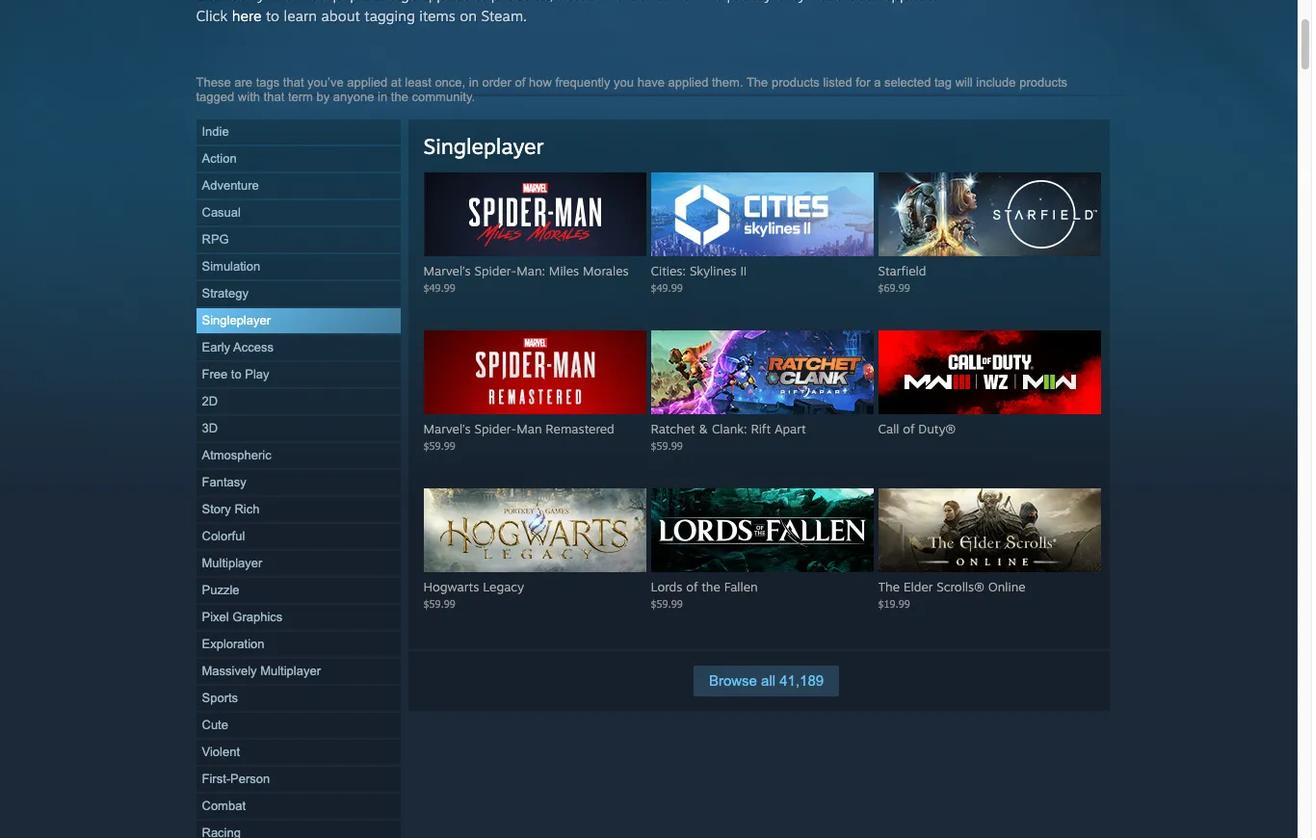 Task type: locate. For each thing, give the bounding box(es) containing it.
spider- left remastered
[[475, 421, 517, 436]]

0 vertical spatial of
[[515, 75, 525, 90]]

1 vertical spatial to
[[231, 367, 242, 382]]

$49.99
[[423, 281, 456, 294], [651, 281, 683, 294]]

1 vertical spatial marvel's
[[423, 421, 471, 436]]

in left order
[[469, 75, 479, 90]]

spider- inside marvel's spider-man: miles morales $49.99
[[475, 263, 517, 278]]

that right with
[[264, 90, 285, 104]]

0 horizontal spatial singleplayer
[[202, 313, 271, 328]]

3d
[[202, 421, 218, 436]]

cities:
[[651, 263, 686, 278]]

in
[[469, 75, 479, 90], [378, 90, 388, 104]]

0 vertical spatial singleplayer
[[423, 133, 544, 159]]

0 vertical spatial the
[[747, 75, 768, 90]]

will
[[956, 75, 973, 90]]

1 horizontal spatial the
[[878, 579, 900, 595]]

marvel's left man:
[[423, 263, 471, 278]]

multiplayer down colorful
[[202, 556, 262, 570]]

0 horizontal spatial to
[[231, 367, 242, 382]]

here
[[232, 7, 262, 25]]

spider- left miles
[[475, 263, 517, 278]]

1 vertical spatial the
[[702, 579, 721, 595]]

singleplayer
[[423, 133, 544, 159], [202, 313, 271, 328]]

1 $49.99 from the left
[[423, 281, 456, 294]]

the
[[391, 90, 408, 104], [702, 579, 721, 595]]

story rich
[[202, 502, 260, 516]]

pixel
[[202, 610, 229, 624]]

click
[[196, 7, 228, 25]]

1 vertical spatial spider-
[[475, 421, 517, 436]]

least
[[405, 75, 431, 90]]

singleplayer down the community.
[[423, 133, 544, 159]]

to left play on the top left of the page
[[231, 367, 242, 382]]

morales
[[583, 263, 629, 278]]

41,189
[[780, 673, 824, 689]]

a
[[874, 75, 881, 90]]

0 horizontal spatial applied
[[347, 75, 388, 90]]

spider- inside marvel's spider-man remastered $59.99
[[475, 421, 517, 436]]

early access
[[202, 340, 274, 355]]

1 horizontal spatial in
[[469, 75, 479, 90]]

of
[[515, 75, 525, 90], [903, 421, 915, 436], [686, 579, 698, 595]]

the up $19.99
[[878, 579, 900, 595]]

marvel's spider-man remastered $59.99
[[423, 421, 615, 452]]

0 vertical spatial to
[[266, 7, 280, 25]]

multiplayer
[[202, 556, 262, 570], [260, 664, 321, 678]]

that
[[283, 75, 304, 90], [264, 90, 285, 104]]

how
[[529, 75, 552, 90]]

2 spider- from the top
[[475, 421, 517, 436]]

legacy
[[483, 579, 524, 595]]

0 horizontal spatial products
[[772, 75, 820, 90]]

all
[[761, 673, 776, 689]]

2 vertical spatial of
[[686, 579, 698, 595]]

spider- for man:
[[475, 263, 517, 278]]

&
[[699, 421, 708, 436]]

0 vertical spatial marvel's
[[423, 263, 471, 278]]

ratchet
[[651, 421, 695, 436]]

0 horizontal spatial of
[[515, 75, 525, 90]]

$59.99 inside ratchet & clank: rift apart $59.99
[[651, 439, 683, 452]]

2d
[[202, 394, 218, 409]]

man
[[517, 421, 542, 436]]

of inside the lords of the fallen $59.99
[[686, 579, 698, 595]]

strategy
[[202, 286, 249, 301]]

miles
[[549, 263, 579, 278]]

marvel's left man
[[423, 421, 471, 436]]

spider- for man
[[475, 421, 517, 436]]

learn
[[284, 7, 317, 25]]

1 horizontal spatial products
[[1020, 75, 1068, 90]]

1 horizontal spatial $49.99
[[651, 281, 683, 294]]

1 horizontal spatial of
[[686, 579, 698, 595]]

tag
[[935, 75, 952, 90]]

the inside "these are tags that you've applied at least once, in order of how frequently you have applied them. the products listed for a selected tag will include products tagged with that term by anyone in the community."
[[391, 90, 408, 104]]

singleplayer up early access
[[202, 313, 271, 328]]

$49.99 inside cities: skylines ii $49.99
[[651, 281, 683, 294]]

1 horizontal spatial singleplayer
[[423, 133, 544, 159]]

1 horizontal spatial the
[[702, 579, 721, 595]]

$59.99 inside marvel's spider-man remastered $59.99
[[423, 439, 456, 452]]

1 marvel's from the top
[[423, 263, 471, 278]]

products right include
[[1020, 75, 1068, 90]]

2 $49.99 from the left
[[651, 281, 683, 294]]

0 vertical spatial spider-
[[475, 263, 517, 278]]

$59.99 inside hogwarts legacy $59.99
[[423, 597, 456, 610]]

these are tags that you've applied at least once, in order of how frequently you have applied them. the products listed for a selected tag will include products tagged with that term by anyone in the community.
[[196, 75, 1068, 104]]

multiplayer right massively
[[260, 664, 321, 678]]

$49.99 inside marvel's spider-man: miles morales $49.99
[[423, 281, 456, 294]]

1 vertical spatial the
[[878, 579, 900, 595]]

1 horizontal spatial applied
[[668, 75, 709, 90]]

2 products from the left
[[1020, 75, 1068, 90]]

selected
[[884, 75, 931, 90]]

scrolls®
[[937, 579, 985, 595]]

fallen
[[724, 579, 758, 595]]

hogwarts legacy $59.99
[[423, 579, 524, 610]]

products left listed
[[772, 75, 820, 90]]

1 vertical spatial multiplayer
[[260, 664, 321, 678]]

the left fallen
[[702, 579, 721, 595]]

1 products from the left
[[772, 75, 820, 90]]

marvel's inside marvel's spider-man: miles morales $49.99
[[423, 263, 471, 278]]

2 horizontal spatial of
[[903, 421, 915, 436]]

of right the call
[[903, 421, 915, 436]]

2 applied from the left
[[668, 75, 709, 90]]

browse all 41,189
[[709, 673, 824, 689]]

1 vertical spatial of
[[903, 421, 915, 436]]

of left how
[[515, 75, 525, 90]]

1 spider- from the top
[[475, 263, 517, 278]]

spider-
[[475, 263, 517, 278], [475, 421, 517, 436]]

products
[[772, 75, 820, 90], [1020, 75, 1068, 90]]

call of duty®
[[878, 421, 956, 436]]

to right the here
[[266, 7, 280, 25]]

0 horizontal spatial the
[[747, 75, 768, 90]]

marvel's for marvel's spider-man: miles morales
[[423, 263, 471, 278]]

by
[[317, 90, 330, 104]]

these
[[196, 75, 231, 90]]

access
[[233, 340, 274, 355]]

2 marvel's from the top
[[423, 421, 471, 436]]

marvel's inside marvel's spider-man remastered $59.99
[[423, 421, 471, 436]]

the
[[747, 75, 768, 90], [878, 579, 900, 595]]

online
[[988, 579, 1026, 595]]

ratchet & clank: rift apart $59.99
[[651, 421, 806, 452]]

the left the community.
[[391, 90, 408, 104]]

of right lords
[[686, 579, 698, 595]]

browse all 41,189 link
[[694, 666, 839, 697]]

community.
[[412, 90, 475, 104]]

0 horizontal spatial the
[[391, 90, 408, 104]]

the elder scrolls® online $19.99
[[878, 579, 1026, 610]]

listed
[[823, 75, 852, 90]]

to
[[266, 7, 280, 25], [231, 367, 242, 382]]

adventure
[[202, 178, 259, 193]]

0 vertical spatial the
[[391, 90, 408, 104]]

graphics
[[232, 610, 283, 624]]

applied left at
[[347, 75, 388, 90]]

them.
[[712, 75, 743, 90]]

the right them.
[[747, 75, 768, 90]]

applied
[[347, 75, 388, 90], [668, 75, 709, 90]]

you
[[614, 75, 634, 90]]

include
[[976, 75, 1016, 90]]

applied right have
[[668, 75, 709, 90]]

free
[[202, 367, 228, 382]]

for
[[856, 75, 871, 90]]

in left at
[[378, 90, 388, 104]]

skylines
[[690, 263, 737, 278]]

0 horizontal spatial $49.99
[[423, 281, 456, 294]]

the inside the lords of the fallen $59.99
[[702, 579, 721, 595]]



Task type: describe. For each thing, give the bounding box(es) containing it.
colorful
[[202, 529, 245, 543]]

you've
[[307, 75, 344, 90]]

rift
[[751, 421, 771, 436]]

1 applied from the left
[[347, 75, 388, 90]]

tagged
[[196, 90, 234, 104]]

first-
[[202, 772, 230, 786]]

of for call of duty®
[[903, 421, 915, 436]]

massively
[[202, 664, 257, 678]]

indie
[[202, 124, 229, 139]]

once,
[[435, 75, 466, 90]]

the inside the elder scrolls® online $19.99
[[878, 579, 900, 595]]

0 vertical spatial multiplayer
[[202, 556, 262, 570]]

0 horizontal spatial in
[[378, 90, 388, 104]]

call
[[878, 421, 899, 436]]

pixel graphics
[[202, 610, 283, 624]]

$59.99 inside the lords of the fallen $59.99
[[651, 597, 683, 610]]

$19.99
[[878, 597, 910, 610]]

cute
[[202, 718, 228, 732]]

lords of the fallen $59.99
[[651, 579, 758, 610]]

starfield
[[878, 263, 926, 278]]

marvel's for marvel's spider-man remastered
[[423, 421, 471, 436]]

duty®
[[919, 421, 956, 436]]

person
[[230, 772, 270, 786]]

story
[[202, 502, 231, 516]]

about
[[321, 7, 360, 25]]

violent
[[202, 745, 240, 759]]

lords
[[651, 579, 683, 595]]

on
[[460, 7, 477, 25]]

combat
[[202, 799, 246, 813]]

term
[[288, 90, 313, 104]]

ii
[[740, 263, 747, 278]]

$69.99
[[878, 281, 910, 294]]

elder
[[904, 579, 933, 595]]

have
[[638, 75, 665, 90]]

exploration
[[202, 637, 265, 651]]

free to play
[[202, 367, 269, 382]]

are
[[234, 75, 252, 90]]

simulation
[[202, 259, 260, 274]]

items
[[419, 7, 456, 25]]

apart
[[775, 421, 806, 436]]

frequently
[[555, 75, 610, 90]]

starfield $69.99
[[878, 263, 926, 294]]

browse
[[709, 673, 757, 689]]

singleplayer link
[[423, 133, 544, 159]]

cities: skylines ii $49.99
[[651, 263, 747, 294]]

steam.
[[481, 7, 527, 25]]

of inside "these are tags that you've applied at least once, in order of how frequently you have applied them. the products listed for a selected tag will include products tagged with that term by anyone in the community."
[[515, 75, 525, 90]]

rich
[[235, 502, 260, 516]]

action
[[202, 151, 237, 166]]

casual
[[202, 205, 241, 220]]

tagging
[[364, 7, 415, 25]]

hogwarts
[[423, 579, 479, 595]]

at
[[391, 75, 402, 90]]

man:
[[517, 263, 545, 278]]

with
[[238, 90, 260, 104]]

clank:
[[712, 421, 747, 436]]

first-person
[[202, 772, 270, 786]]

here link
[[232, 7, 262, 25]]

order
[[482, 75, 512, 90]]

that right tags
[[283, 75, 304, 90]]

of for lords of the fallen $59.99
[[686, 579, 698, 595]]

early
[[202, 340, 230, 355]]

anyone
[[333, 90, 374, 104]]

massively multiplayer
[[202, 664, 321, 678]]

click here to learn about tagging items on steam.
[[196, 7, 527, 25]]

fantasy
[[202, 475, 246, 489]]

1 horizontal spatial to
[[266, 7, 280, 25]]

remastered
[[546, 421, 615, 436]]

the inside "these are tags that you've applied at least once, in order of how frequently you have applied them. the products listed for a selected tag will include products tagged with that term by anyone in the community."
[[747, 75, 768, 90]]

atmospheric
[[202, 448, 271, 463]]

play
[[245, 367, 269, 382]]

1 vertical spatial singleplayer
[[202, 313, 271, 328]]

rpg
[[202, 232, 229, 247]]

tags
[[256, 75, 280, 90]]

puzzle
[[202, 583, 239, 597]]

sports
[[202, 691, 238, 705]]



Task type: vqa. For each thing, say whether or not it's contained in the screenshot.
METAL to the right
no



